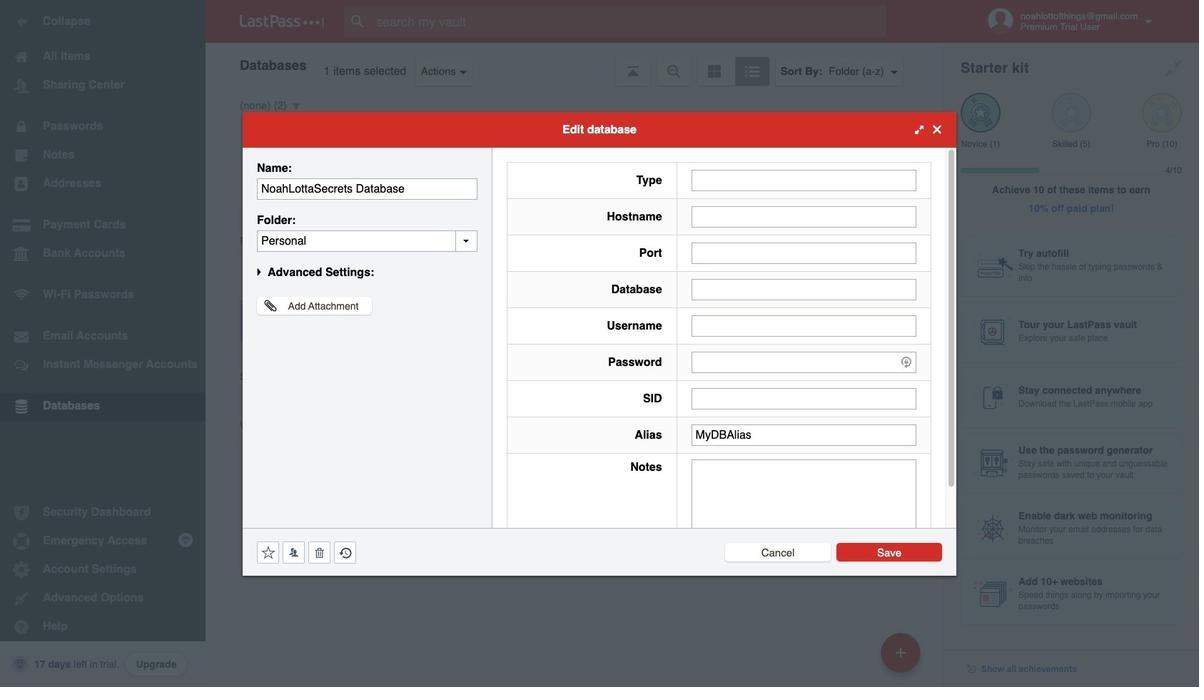 Task type: locate. For each thing, give the bounding box(es) containing it.
dialog
[[243, 112, 957, 576]]

None password field
[[691, 352, 917, 373]]

None text field
[[257, 178, 478, 200], [691, 242, 917, 264], [691, 279, 917, 300], [691, 388, 917, 409], [691, 459, 917, 548], [257, 178, 478, 200], [691, 242, 917, 264], [691, 279, 917, 300], [691, 388, 917, 409], [691, 459, 917, 548]]

vault options navigation
[[206, 43, 944, 86]]

Search search field
[[344, 6, 914, 37]]

None text field
[[691, 170, 917, 191], [691, 206, 917, 227], [257, 230, 478, 252], [691, 315, 917, 337], [691, 424, 917, 446], [691, 170, 917, 191], [691, 206, 917, 227], [257, 230, 478, 252], [691, 315, 917, 337], [691, 424, 917, 446]]



Task type: describe. For each thing, give the bounding box(es) containing it.
lastpass image
[[240, 15, 324, 28]]

new item navigation
[[876, 629, 929, 687]]

new item image
[[896, 648, 906, 658]]

search my vault text field
[[344, 6, 914, 37]]

main navigation navigation
[[0, 0, 206, 687]]



Task type: vqa. For each thing, say whether or not it's contained in the screenshot.
SEARCH MY VAULT text box on the top of page
yes



